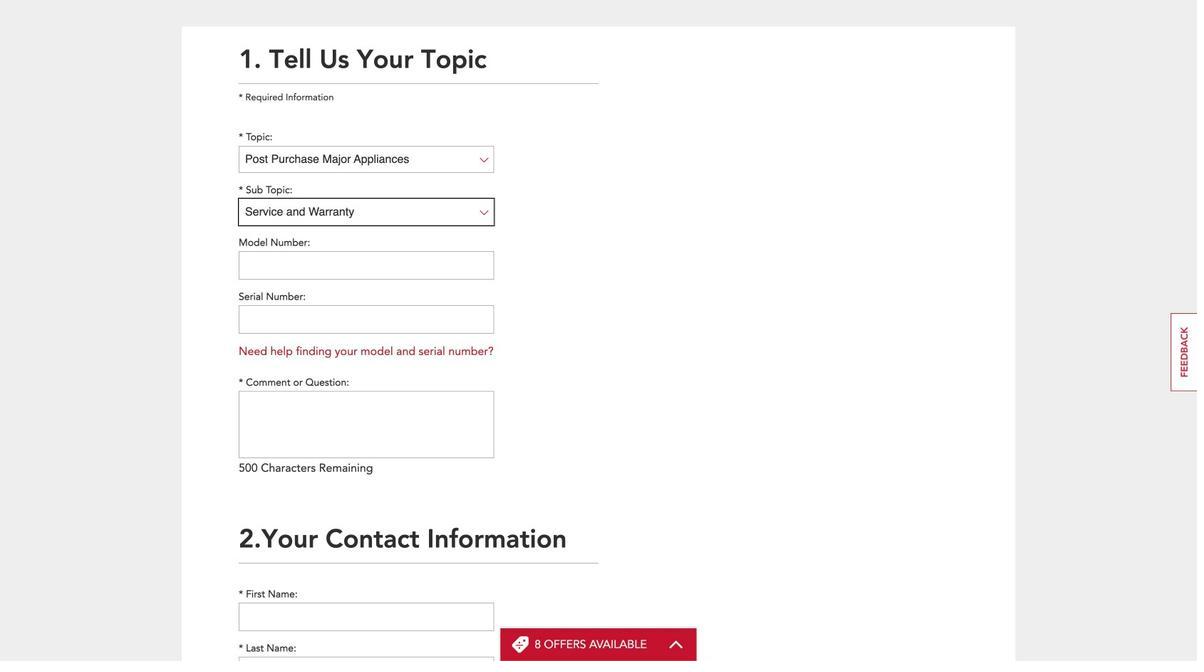 Task type: locate. For each thing, give the bounding box(es) containing it.
site feedback image
[[1171, 314, 1197, 392]]



Task type: vqa. For each thing, say whether or not it's contained in the screenshot.
Site Feedback image
yes



Task type: describe. For each thing, give the bounding box(es) containing it.
Comment or Question text field
[[239, 392, 494, 459]]

Serial Number text field
[[239, 306, 494, 334]]

Model Number text field
[[239, 252, 494, 280]]

Last Name text field
[[239, 658, 494, 662]]

First Name text field
[[239, 604, 494, 632]]



